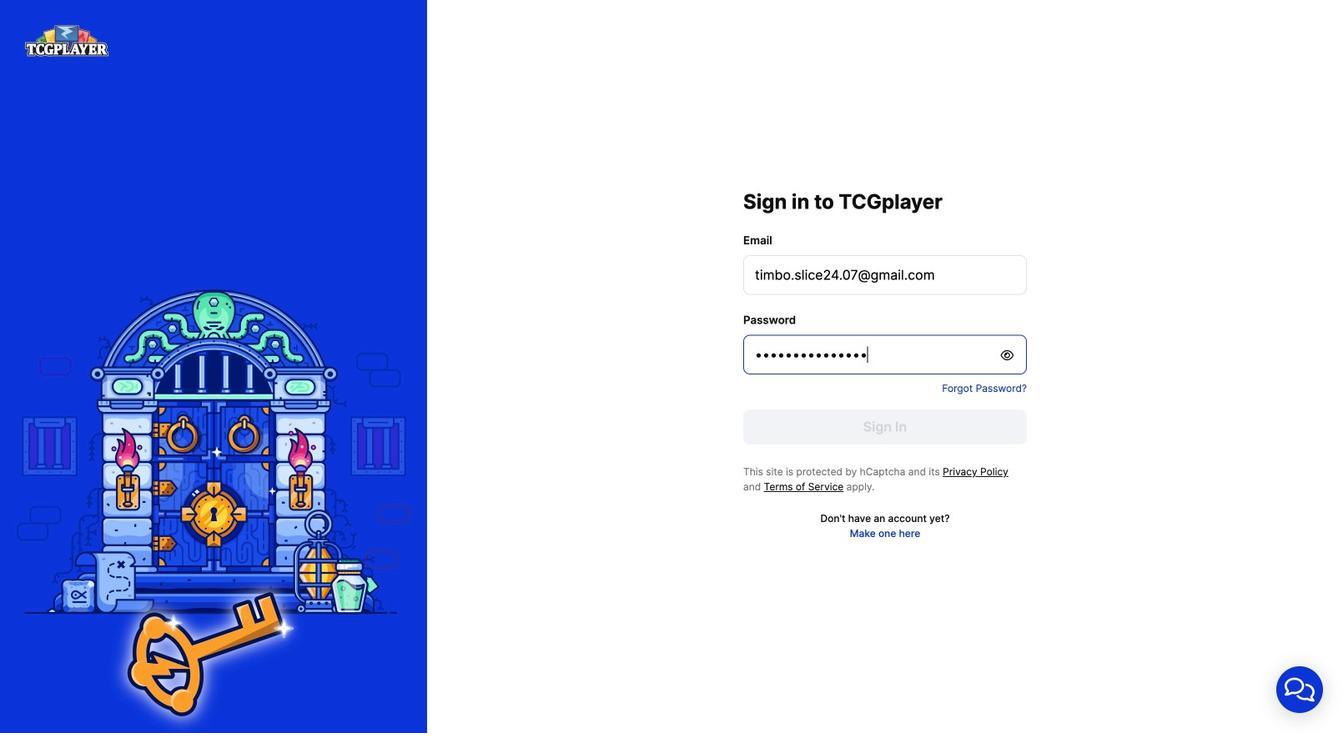 Task type: describe. For each thing, give the bounding box(es) containing it.
tcgplayer.com image
[[25, 25, 108, 56]]

hide your password button image
[[1001, 349, 1015, 361]]



Task type: locate. For each thing, give the bounding box(es) containing it.
Password password field
[[743, 335, 1027, 375]]

Email email field
[[743, 255, 1027, 295]]

application
[[1256, 647, 1343, 733]]



Task type: vqa. For each thing, say whether or not it's contained in the screenshot.
tinybones, the pickpocket "image"
no



